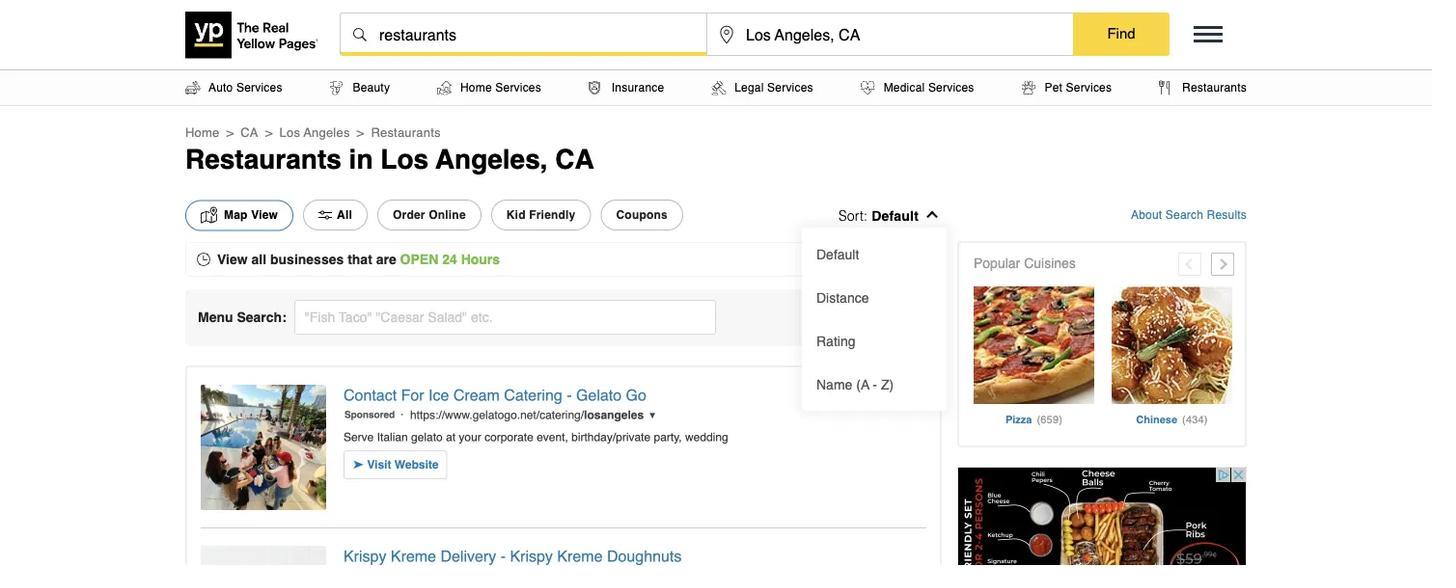 Task type: vqa. For each thing, say whether or not it's contained in the screenshot.
the Other to the bottom
no



Task type: locate. For each thing, give the bounding box(es) containing it.
1 horizontal spatial default
[[872, 208, 919, 224]]

los angeles link
[[280, 125, 350, 140]]

Find a business text field
[[341, 14, 707, 56]]

(659)
[[1037, 414, 1063, 426]]

services right legal
[[768, 81, 814, 95]]

1 services from the left
[[237, 81, 283, 95]]

Where? text field
[[708, 14, 1074, 56]]

home
[[461, 81, 492, 95]]

coupons
[[617, 209, 668, 222]]

0 vertical spatial view
[[251, 209, 278, 222]]

1 horizontal spatial ca
[[555, 144, 595, 175]]

map view
[[224, 209, 278, 222]]

1 vertical spatial default
[[817, 247, 860, 262]]

default inside default link
[[817, 247, 860, 262]]

hours
[[461, 252, 500, 267]]

next » link
[[1212, 253, 1280, 276]]

1 vertical spatial ca
[[555, 144, 595, 175]]

los left angeles
[[280, 125, 300, 140]]

services right "home"
[[496, 81, 542, 95]]

kid friendly
[[507, 209, 576, 222]]

browse beauty image
[[330, 81, 343, 95]]

next »
[[1234, 253, 1280, 271]]

"Fish Taco" "Caesar Salad" etc. text field
[[294, 300, 716, 335]]

advertisement region
[[958, 467, 1248, 567]]

services for legal services
[[768, 81, 814, 95]]

los
[[280, 125, 300, 140], [381, 144, 429, 175]]

all link
[[303, 200, 368, 231]]

0 horizontal spatial restaurants
[[185, 144, 342, 175]]

name (a - z)
[[817, 377, 894, 393]]

(434)
[[1183, 414, 1209, 426]]

map view link
[[185, 200, 294, 231]]

default link right the sort:
[[872, 208, 929, 224]]

restaurants down ca link
[[185, 144, 342, 175]]

sort: default
[[839, 208, 919, 224]]

2 services from the left
[[496, 81, 542, 95]]

default link down sort: default
[[807, 233, 942, 276]]

search
[[1166, 209, 1204, 222]]

1 horizontal spatial restaurants
[[371, 125, 441, 140]]

restaurants up restaurants in los angeles, ca
[[371, 125, 441, 140]]

0 vertical spatial los
[[280, 125, 300, 140]]

view right map
[[251, 209, 278, 222]]

1 horizontal spatial los
[[381, 144, 429, 175]]

services
[[237, 81, 283, 95], [496, 81, 542, 95], [768, 81, 814, 95], [929, 81, 975, 95], [1067, 81, 1113, 95]]

name
[[817, 377, 853, 393]]

view all businesses that are open 24 hours
[[217, 252, 500, 267]]

restaurants for restaurants
[[371, 125, 441, 140]]

view
[[251, 209, 278, 222], [217, 252, 248, 267]]

browse auto services image
[[185, 81, 201, 95]]

rating link
[[807, 320, 942, 363]]

services right auto
[[237, 81, 283, 95]]

default down the sort:
[[817, 247, 860, 262]]

1 vertical spatial los
[[381, 144, 429, 175]]

ca down auto services
[[241, 125, 259, 140]]

medical
[[884, 81, 925, 95]]

services right pet
[[1067, 81, 1113, 95]]

0 vertical spatial ca
[[241, 125, 259, 140]]

1 vertical spatial restaurants
[[185, 144, 342, 175]]

1 horizontal spatial view
[[251, 209, 278, 222]]

view left all
[[217, 252, 248, 267]]

0 horizontal spatial default
[[817, 247, 860, 262]]

default
[[872, 208, 919, 224], [817, 247, 860, 262]]

default link
[[872, 208, 929, 224], [807, 233, 942, 276]]

insurance
[[612, 81, 665, 95]]

all
[[337, 209, 352, 222]]

los right the in
[[381, 144, 429, 175]]

restaurants
[[1183, 81, 1248, 95]]

name (a - z) link
[[807, 363, 942, 407]]

menu search:
[[198, 310, 287, 325]]

0 horizontal spatial los
[[280, 125, 300, 140]]

services for medical services
[[929, 81, 975, 95]]

that
[[348, 252, 373, 267]]

default right the sort:
[[872, 208, 919, 224]]

browse legal services image
[[712, 81, 727, 95]]

4 services from the left
[[929, 81, 975, 95]]

3 services from the left
[[768, 81, 814, 95]]

next
[[1234, 253, 1267, 271]]

1 vertical spatial view
[[217, 252, 248, 267]]

pizza (659)
[[1006, 414, 1063, 426]]

browse pet services image
[[1022, 81, 1036, 95]]

in
[[349, 144, 373, 175]]

5 services from the left
[[1067, 81, 1113, 95]]

services for home services
[[496, 81, 542, 95]]

0 horizontal spatial view
[[217, 252, 248, 267]]

0 vertical spatial default
[[872, 208, 919, 224]]

cuisines
[[1025, 256, 1076, 271]]

rating
[[817, 334, 856, 349]]

services right medical
[[929, 81, 975, 95]]

browse insurance image
[[589, 81, 600, 95]]

search:
[[237, 310, 287, 325]]

the real yellow pages logo image
[[185, 12, 321, 58]]

open 24 hours link
[[400, 252, 500, 267]]

ca
[[241, 125, 259, 140], [555, 144, 595, 175]]

0 vertical spatial restaurants
[[371, 125, 441, 140]]

ca up "friendly"
[[555, 144, 595, 175]]

restaurants
[[371, 125, 441, 140], [185, 144, 342, 175]]

browse medical services image
[[861, 81, 876, 95]]

popular
[[974, 256, 1021, 271]]



Task type: describe. For each thing, give the bounding box(es) containing it.
businesses
[[270, 252, 344, 267]]

order
[[393, 209, 426, 222]]

medical services
[[884, 81, 975, 95]]

(a
[[857, 377, 870, 393]]

legal services
[[735, 81, 814, 95]]

z)
[[881, 377, 894, 393]]

all
[[252, 252, 267, 267]]

services for pet services
[[1067, 81, 1113, 95]]

browse home services image
[[437, 81, 452, 95]]

1 vertical spatial default link
[[807, 233, 942, 276]]

find
[[1108, 25, 1136, 42]]

restaurants in los angeles, ca
[[185, 144, 595, 175]]

24
[[442, 252, 457, 267]]

home
[[185, 125, 220, 140]]

kid
[[507, 209, 526, 222]]

are
[[376, 252, 397, 267]]

ca link
[[241, 125, 259, 140]]

distance link
[[807, 276, 942, 320]]

distance
[[817, 290, 869, 306]]

angeles,
[[436, 144, 548, 175]]

legal
[[735, 81, 764, 95]]

open
[[400, 252, 439, 267]]

beauty
[[353, 81, 390, 95]]

order online
[[393, 209, 466, 222]]

online
[[429, 209, 466, 222]]

0 horizontal spatial ca
[[241, 125, 259, 140]]

about search results link
[[1132, 209, 1248, 222]]

menu
[[198, 310, 233, 325]]

pet services
[[1045, 81, 1113, 95]]

friendly
[[529, 209, 576, 222]]

0 vertical spatial default link
[[872, 208, 929, 224]]

home link
[[185, 125, 220, 140]]

auto
[[209, 81, 233, 95]]

chinese (434)
[[1137, 414, 1209, 426]]

auto services
[[209, 81, 283, 95]]

pizza
[[1006, 414, 1033, 426]]

sort:
[[839, 208, 868, 224]]

angeles
[[304, 125, 350, 140]]

pet
[[1045, 81, 1063, 95]]

about
[[1132, 209, 1163, 222]]

find button
[[1074, 13, 1170, 55]]

-
[[873, 377, 878, 393]]

browse restaurants image
[[1160, 81, 1172, 95]]

home services
[[461, 81, 542, 95]]

»
[[1271, 253, 1280, 271]]

popular cuisines
[[974, 256, 1076, 271]]

services for auto services
[[237, 81, 283, 95]]

chinese
[[1137, 414, 1178, 426]]

map
[[224, 209, 248, 222]]

about search results
[[1132, 209, 1248, 222]]

restaurants for restaurants in los angeles, ca
[[185, 144, 342, 175]]

results
[[1208, 209, 1248, 222]]

los angeles
[[280, 125, 350, 140]]



